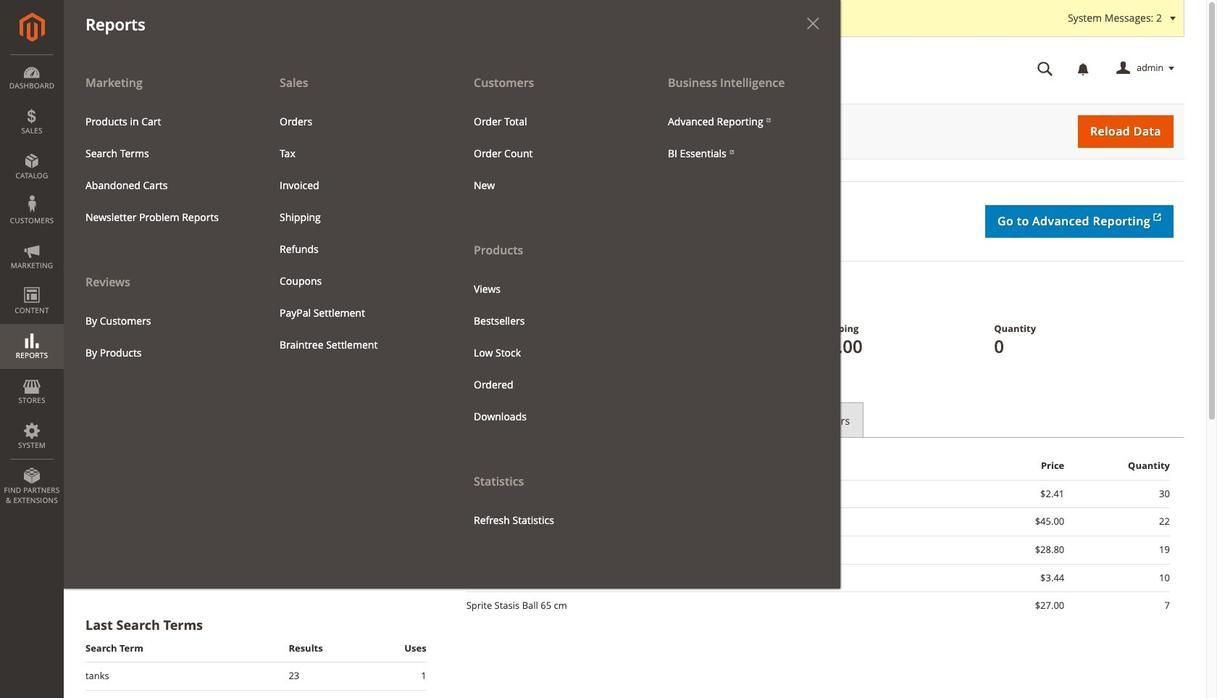 Task type: vqa. For each thing, say whether or not it's contained in the screenshot.
Magento Admin Panel icon
yes



Task type: locate. For each thing, give the bounding box(es) containing it.
magento admin panel image
[[19, 12, 45, 42]]

menu bar
[[0, 0, 841, 589]]

menu
[[64, 67, 841, 589], [64, 67, 258, 369], [452, 67, 647, 536], [75, 106, 247, 233], [269, 106, 441, 361], [463, 106, 636, 201], [658, 106, 830, 169], [463, 273, 636, 433], [75, 305, 247, 369]]



